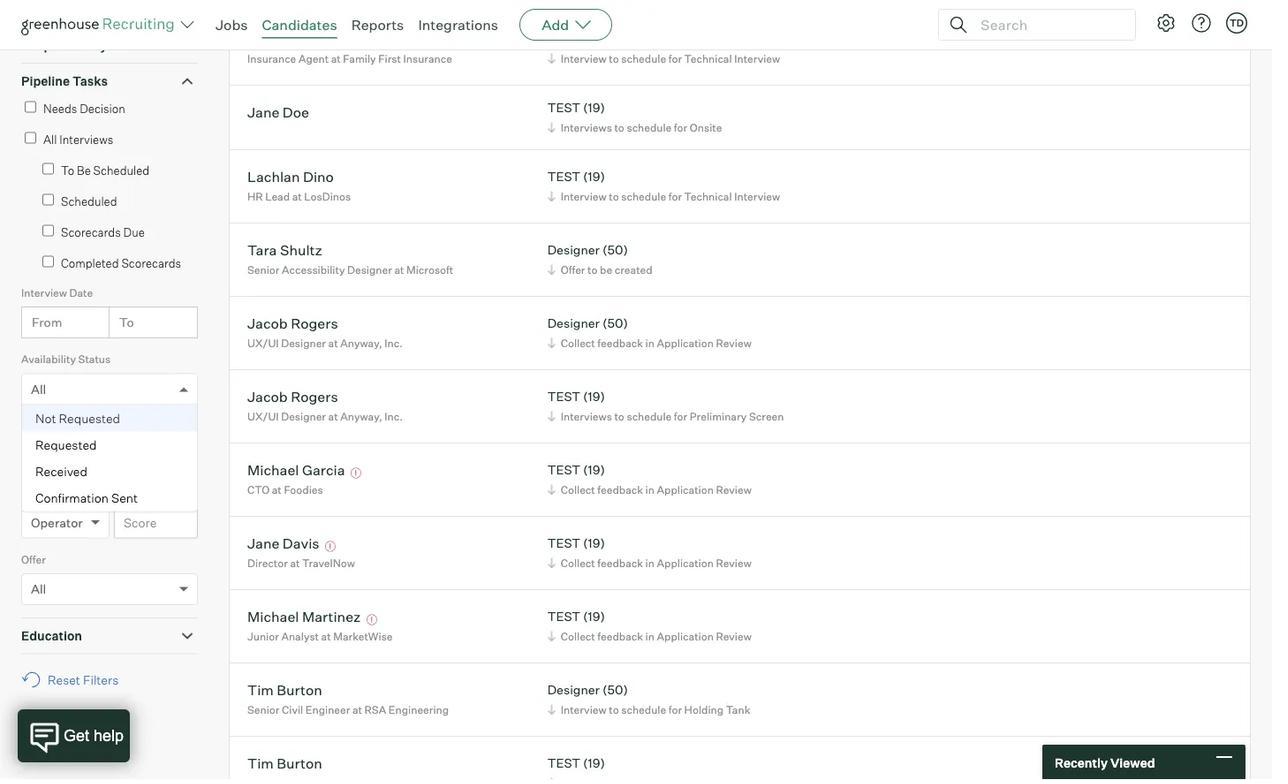 Task type: describe. For each thing, give the bounding box(es) containing it.
test inside 'test (19) interviews to schedule for onsite'
[[548, 100, 581, 116]]

created
[[615, 263, 653, 276]]

operator
[[31, 515, 83, 531]]

application for michael garcia
[[657, 483, 714, 497]]

in for michael martinez
[[646, 630, 655, 643]]

junior
[[248, 630, 279, 643]]

dino
[[303, 168, 334, 185]]

collect for michael garcia
[[561, 483, 596, 497]]

interview inside designer (50) interview to schedule for holding tank
[[561, 703, 607, 717]]

confirmation sent option
[[22, 485, 197, 512]]

tim burton senior civil engineer at rsa engineering
[[248, 681, 449, 717]]

agent
[[299, 52, 329, 65]]

senior for tim
[[248, 703, 280, 717]]

michael garcia
[[248, 461, 345, 479]]

reports
[[352, 16, 404, 34]]

td button
[[1223, 9, 1252, 37]]

at inside brandon colby insurance agent at family first insurance
[[331, 52, 341, 65]]

1 horizontal spatial scorecards
[[121, 256, 181, 270]]

interview to schedule for technical interview link for dino
[[545, 188, 785, 205]]

in for michael garcia
[[646, 483, 655, 497]]

1 vertical spatial scheduled
[[61, 194, 117, 208]]

civil
[[282, 703, 303, 717]]

engineering
[[389, 703, 449, 717]]

list box inside availability status element
[[22, 405, 197, 512]]

needs decision
[[43, 101, 125, 116]]

shultz
[[280, 241, 322, 259]]

reports link
[[352, 16, 404, 34]]

losdinos
[[304, 190, 351, 203]]

availability status
[[21, 353, 111, 366]]

test status element
[[21, 418, 198, 485]]

collect feedback in application review link for michael martinez
[[545, 628, 757, 645]]

0 vertical spatial all
[[43, 132, 57, 146]]

to for tara shultz
[[588, 263, 598, 276]]

requested option
[[22, 432, 197, 459]]

michael martinez
[[248, 608, 361, 626]]

to for to be scheduled
[[61, 163, 74, 177]]

requested inside requested option
[[35, 437, 97, 453]]

burton for tim burton senior civil engineer at rsa engineering
[[277, 681, 323, 699]]

to for lachlan dino
[[609, 190, 619, 203]]

holding
[[685, 703, 724, 717]]

director at travelnow
[[248, 557, 355, 570]]

tim for tim burton
[[248, 755, 274, 772]]

family
[[343, 52, 376, 65]]

Scheduled checkbox
[[42, 194, 54, 206]]

jobs link
[[216, 16, 248, 34]]

needs
[[43, 101, 77, 116]]

jane davis
[[248, 535, 320, 552]]

all inside offer 'element'
[[31, 582, 46, 597]]

tara shultz senior accessibility designer at microsoft
[[248, 241, 454, 276]]

filters
[[83, 672, 119, 688]]

none field inside availability status element
[[22, 375, 40, 405]]

michael for michael martinez
[[248, 608, 299, 626]]

first
[[379, 52, 401, 65]]

preliminary
[[690, 410, 747, 423]]

rsa
[[365, 703, 387, 717]]

received
[[35, 464, 87, 479]]

review for jane davis
[[716, 557, 752, 570]]

(19) inside 'test (19) interviews to schedule for onsite'
[[583, 100, 605, 116]]

lachlan
[[248, 168, 300, 185]]

0 vertical spatial scheduled
[[93, 163, 150, 177]]

test for test status
[[21, 420, 43, 433]]

review inside designer (50) collect feedback in application review
[[716, 337, 752, 350]]

interviews to schedule for onsite link
[[545, 119, 727, 136]]

3 (19) from the top
[[583, 169, 605, 184]]

1 insurance from the left
[[248, 52, 296, 65]]

microsoft
[[407, 263, 454, 276]]

decision
[[80, 101, 125, 116]]

jane doe
[[248, 103, 309, 121]]

completed scorecards
[[61, 256, 181, 270]]

jane for jane doe
[[248, 103, 280, 121]]

8 (19) from the top
[[583, 756, 605, 771]]

hr
[[248, 190, 263, 203]]

travelnow
[[302, 557, 355, 570]]

designer inside designer (50) collect feedback in application review
[[548, 316, 600, 331]]

to for tim burton
[[609, 703, 619, 717]]

5 (19) from the top
[[583, 462, 605, 478]]

integrations
[[418, 16, 499, 34]]

not requested option
[[22, 405, 197, 432]]

1 vertical spatial test
[[31, 448, 56, 464]]

2 test (19) interview to schedule for technical interview from the top
[[548, 169, 781, 203]]

schedule for burton
[[622, 703, 667, 717]]

availability
[[21, 353, 76, 366]]

junior analyst at marketwise
[[248, 630, 393, 643]]

martinez
[[302, 608, 361, 626]]

designer (50) collect feedback in application review
[[548, 316, 752, 350]]

schedule up 'test (19) interviews to schedule for onsite'
[[622, 52, 667, 65]]

1 collect feedback in application review link from the top
[[545, 335, 757, 352]]

at right cto
[[272, 483, 282, 497]]

application for michael martinez
[[657, 630, 714, 643]]

tim burton link for designer (50)
[[248, 681, 323, 702]]

foodies
[[284, 483, 323, 497]]

8 test from the top
[[548, 756, 581, 771]]

test (19) interviews to schedule for onsite
[[548, 100, 723, 134]]

responsibility
[[21, 38, 107, 53]]

configure image
[[1156, 12, 1177, 34]]

garcia
[[302, 461, 345, 479]]

2 technical from the top
[[685, 190, 732, 203]]

michael garcia link
[[248, 461, 345, 481]]

jacob rogers ux/ui designer at anyway, inc. for designer
[[248, 314, 403, 350]]

at up garcia on the bottom
[[328, 410, 338, 423]]

score
[[45, 486, 74, 500]]

jobs
[[216, 16, 248, 34]]

offer inside designer (50) offer to be created
[[561, 263, 586, 276]]

1 (19) from the top
[[583, 31, 605, 47]]

pipeline tasks
[[21, 74, 108, 89]]

jane davis link
[[248, 535, 320, 555]]

tara
[[248, 241, 277, 259]]

for inside 'test (19) interviews to schedule for onsite'
[[674, 121, 688, 134]]

td button
[[1227, 12, 1248, 34]]

1 test (19) interview to schedule for technical interview from the top
[[548, 31, 781, 65]]

candidates link
[[262, 16, 337, 34]]

michael martinez has been in application review for more than 5 days image
[[364, 615, 380, 626]]

7 (19) from the top
[[583, 609, 605, 625]]

jane davis has been in application review for more than 5 days image
[[323, 542, 339, 552]]

(50) for tara shultz
[[603, 242, 628, 258]]

for for dino
[[669, 190, 682, 203]]

tim burton
[[248, 755, 323, 772]]

offer inside 'element'
[[21, 553, 46, 566]]

jacob rogers ux/ui designer at anyway, inc. for test
[[248, 388, 403, 423]]

be
[[600, 263, 613, 276]]

at down the davis
[[290, 557, 300, 570]]

pipeline
[[21, 74, 70, 89]]

jacob rogers link for designer
[[248, 314, 338, 335]]

reset filters
[[48, 672, 119, 688]]

feedback for jane davis
[[598, 557, 644, 570]]

to for jacob rogers
[[615, 410, 625, 423]]

tara shultz link
[[248, 241, 322, 261]]

Score number field
[[114, 507, 198, 539]]

burton for tim burton
[[277, 755, 323, 772]]

scorecards due
[[61, 225, 145, 239]]

doe
[[283, 103, 309, 121]]

lead
[[265, 190, 290, 203]]

interviews to schedule for preliminary screen link
[[545, 408, 789, 425]]

designer inside designer (50) interview to schedule for holding tank
[[548, 683, 600, 698]]

marketwise
[[333, 630, 393, 643]]

accessibility
[[282, 263, 345, 276]]

brandon colby insurance agent at family first insurance
[[248, 30, 452, 65]]

in inside designer (50) collect feedback in application review
[[646, 337, 655, 350]]

senior for tara
[[248, 263, 280, 276]]

Search text field
[[977, 12, 1120, 38]]

jacob for designer
[[248, 314, 288, 332]]

anyway, for test
[[341, 410, 383, 423]]

jane doe link
[[248, 103, 309, 123]]

test (19) collect feedback in application review for michael garcia
[[548, 462, 752, 497]]

(19) inside test (19) interviews to schedule for preliminary screen
[[583, 389, 605, 405]]

davis
[[283, 535, 320, 552]]

from
[[32, 315, 62, 330]]

Completed Scorecards checkbox
[[42, 256, 54, 268]]



Task type: vqa. For each thing, say whether or not it's contained in the screenshot.
bottom ROGERS
yes



Task type: locate. For each thing, give the bounding box(es) containing it.
jacob rogers link up michael garcia
[[248, 388, 338, 408]]

designer inside designer (50) offer to be created
[[548, 242, 600, 258]]

1 vertical spatial to
[[119, 315, 134, 330]]

1 application from the top
[[657, 337, 714, 350]]

interview to schedule for technical interview link down interviews to schedule for onsite link
[[545, 188, 785, 205]]

interviews inside 'test (19) interviews to schedule for onsite'
[[561, 121, 612, 134]]

0 vertical spatial to
[[61, 163, 74, 177]]

2 interview to schedule for technical interview link from the top
[[545, 188, 785, 205]]

jacob down accessibility
[[248, 314, 288, 332]]

test (19) collect feedback in application review for jane davis
[[548, 536, 752, 570]]

jane up director
[[248, 535, 280, 552]]

sent
[[111, 490, 138, 506]]

1 vertical spatial jacob
[[248, 388, 288, 405]]

interview date
[[21, 286, 93, 299]]

1 test from the top
[[548, 31, 581, 47]]

test (19) interviews to schedule for preliminary screen
[[548, 389, 784, 423]]

2 jacob rogers link from the top
[[248, 388, 338, 408]]

burton up civil
[[277, 681, 323, 699]]

all up 'education'
[[31, 582, 46, 597]]

designer up offer to be created link
[[548, 242, 600, 258]]

3 review from the top
[[716, 557, 752, 570]]

1 jacob rogers ux/ui designer at anyway, inc. from the top
[[248, 314, 403, 350]]

1 vertical spatial michael
[[248, 608, 299, 626]]

jacob rogers ux/ui designer at anyway, inc. up garcia on the bottom
[[248, 388, 403, 423]]

senior left civil
[[248, 703, 280, 717]]

1 vertical spatial technical
[[685, 190, 732, 203]]

at down martinez
[[321, 630, 331, 643]]

all right all interviews option
[[43, 132, 57, 146]]

0 vertical spatial jane
[[248, 103, 280, 121]]

1 vertical spatial test (19) interview to schedule for technical interview
[[548, 169, 781, 203]]

list box
[[22, 405, 197, 512]]

jacob rogers link for test
[[248, 388, 338, 408]]

0 horizontal spatial to
[[61, 163, 74, 177]]

3 collect feedback in application review link from the top
[[545, 555, 757, 572]]

jane for jane davis
[[248, 535, 280, 552]]

michael up 'junior'
[[248, 608, 299, 626]]

1 vertical spatial test status
[[31, 448, 97, 464]]

application inside designer (50) collect feedback in application review
[[657, 337, 714, 350]]

jacob rogers link down accessibility
[[248, 314, 338, 335]]

1 vertical spatial test (19) collect feedback in application review
[[548, 536, 752, 570]]

test up test score at the bottom
[[31, 448, 56, 464]]

0 vertical spatial jacob rogers link
[[248, 314, 338, 335]]

2 rogers from the top
[[291, 388, 338, 405]]

feedback for michael garcia
[[598, 483, 644, 497]]

designer (50) interview to schedule for holding tank
[[548, 683, 751, 717]]

test left score
[[21, 486, 43, 500]]

anyway, up michael garcia has been in application review for more than 5 days icon
[[341, 410, 383, 423]]

all up the not
[[31, 382, 46, 397]]

rogers up garcia on the bottom
[[291, 388, 338, 405]]

4 test from the top
[[548, 389, 581, 405]]

senior inside tim burton senior civil engineer at rsa engineering
[[248, 703, 280, 717]]

collect for michael martinez
[[561, 630, 596, 643]]

2 jacob from the top
[[248, 388, 288, 405]]

1 michael from the top
[[248, 461, 299, 479]]

0 vertical spatial requested
[[59, 411, 120, 426]]

1 vertical spatial jacob rogers link
[[248, 388, 338, 408]]

scheduled down be
[[61, 194, 117, 208]]

0 vertical spatial interview to schedule for technical interview link
[[545, 50, 785, 67]]

td
[[1230, 17, 1245, 29]]

Needs Decision checkbox
[[25, 101, 36, 113]]

senior down tara
[[248, 263, 280, 276]]

recently viewed
[[1055, 755, 1156, 771]]

1 vertical spatial tim
[[248, 755, 274, 772]]

at
[[331, 52, 341, 65], [292, 190, 302, 203], [395, 263, 404, 276], [328, 337, 338, 350], [328, 410, 338, 423], [272, 483, 282, 497], [290, 557, 300, 570], [321, 630, 331, 643], [353, 703, 362, 717]]

1 vertical spatial all
[[31, 382, 46, 397]]

interview
[[561, 52, 607, 65], [735, 52, 781, 65], [561, 190, 607, 203], [735, 190, 781, 203], [21, 286, 67, 299], [561, 703, 607, 717]]

1 senior from the top
[[248, 263, 280, 276]]

designer down accessibility
[[281, 337, 326, 350]]

1 collect from the top
[[561, 337, 596, 350]]

2 (50) from the top
[[603, 316, 628, 331]]

2 application from the top
[[657, 483, 714, 497]]

status inside availability status element
[[78, 353, 111, 366]]

to
[[609, 52, 619, 65], [615, 121, 625, 134], [609, 190, 619, 203], [588, 263, 598, 276], [615, 410, 625, 423], [609, 703, 619, 717]]

offer down operator
[[21, 553, 46, 566]]

schedule for rogers
[[627, 410, 672, 423]]

(50) up be
[[603, 242, 628, 258]]

2 burton from the top
[[277, 755, 323, 772]]

interviews inside test (19) interviews to schedule for preliminary screen
[[561, 410, 612, 423]]

interview to schedule for technical interview link for colby
[[545, 50, 785, 67]]

received option
[[22, 459, 197, 485]]

collect for jane davis
[[561, 557, 596, 570]]

schedule for dino
[[622, 190, 667, 203]]

brandon colby link
[[248, 30, 345, 50]]

schedule left preliminary
[[627, 410, 672, 423]]

4 in from the top
[[646, 630, 655, 643]]

1 vertical spatial requested
[[35, 437, 97, 453]]

1 jacob from the top
[[248, 314, 288, 332]]

1 horizontal spatial to
[[119, 315, 134, 330]]

4 collect feedback in application review link from the top
[[545, 628, 757, 645]]

designer right accessibility
[[347, 263, 392, 276]]

test (19)
[[548, 756, 605, 771]]

2 inc. from the top
[[385, 410, 403, 423]]

test
[[21, 420, 43, 433], [31, 448, 56, 464], [21, 486, 43, 500]]

0 vertical spatial michael
[[248, 461, 299, 479]]

3 feedback from the top
[[598, 557, 644, 570]]

1 vertical spatial anyway,
[[341, 410, 383, 423]]

6 (19) from the top
[[583, 536, 605, 551]]

2 insurance from the left
[[404, 52, 452, 65]]

for up 'test (19) interviews to schedule for onsite'
[[669, 52, 682, 65]]

source
[[21, 2, 64, 17]]

6 test from the top
[[548, 536, 581, 551]]

2 vertical spatial (50)
[[603, 683, 628, 698]]

for left onsite
[[674, 121, 688, 134]]

lachlan dino hr lead at losdinos
[[248, 168, 351, 203]]

engineer
[[306, 703, 350, 717]]

michael martinez link
[[248, 608, 361, 628]]

0 vertical spatial test status
[[21, 420, 78, 433]]

schedule inside 'test (19) interviews to schedule for onsite'
[[627, 121, 672, 134]]

1 in from the top
[[646, 337, 655, 350]]

0 horizontal spatial insurance
[[248, 52, 296, 65]]

designer up michael garcia
[[281, 410, 326, 423]]

1 jane from the top
[[248, 103, 280, 121]]

test (19) collect feedback in application review for michael martinez
[[548, 609, 752, 643]]

for down interviews to schedule for onsite link
[[669, 190, 682, 203]]

designer down offer to be created link
[[548, 316, 600, 331]]

insurance right first
[[404, 52, 452, 65]]

test up the received
[[21, 420, 43, 433]]

completed
[[61, 256, 119, 270]]

list box containing not requested
[[22, 405, 197, 512]]

lachlan dino link
[[248, 168, 334, 188]]

2 (19) from the top
[[583, 100, 605, 116]]

jacob for test
[[248, 388, 288, 405]]

onsite
[[690, 121, 723, 134]]

colby
[[307, 30, 345, 47]]

michael garcia has been in application review for more than 5 days image
[[348, 468, 364, 479]]

brandon
[[248, 30, 304, 47]]

at right lead
[[292, 190, 302, 203]]

tim for tim burton senior civil engineer at rsa engineering
[[248, 681, 274, 699]]

1 vertical spatial jacob rogers ux/ui designer at anyway, inc.
[[248, 388, 403, 423]]

1 vertical spatial senior
[[248, 703, 280, 717]]

status down the not requested
[[59, 448, 97, 464]]

2 test (19) collect feedback in application review from the top
[[548, 536, 752, 570]]

ux/ui for designer (50)
[[248, 337, 279, 350]]

at inside lachlan dino hr lead at losdinos
[[292, 190, 302, 203]]

designer
[[548, 242, 600, 258], [347, 263, 392, 276], [548, 316, 600, 331], [281, 337, 326, 350], [281, 410, 326, 423], [548, 683, 600, 698]]

1 ux/ui from the top
[[248, 337, 279, 350]]

review
[[716, 337, 752, 350], [716, 483, 752, 497], [716, 557, 752, 570], [716, 630, 752, 643]]

jane
[[248, 103, 280, 121], [248, 535, 280, 552]]

tim burton link for test (19)
[[248, 755, 323, 775]]

1 vertical spatial tim burton link
[[248, 755, 323, 775]]

0 vertical spatial inc.
[[385, 337, 403, 350]]

0 vertical spatial scorecards
[[61, 225, 121, 239]]

in for jane davis
[[646, 557, 655, 570]]

collect feedback in application review link for jane davis
[[545, 555, 757, 572]]

to inside designer (50) offer to be created
[[588, 263, 598, 276]]

be
[[77, 163, 91, 177]]

tasks
[[72, 74, 108, 89]]

test status up the received
[[21, 420, 78, 433]]

feedback for michael martinez
[[598, 630, 644, 643]]

cto
[[248, 483, 270, 497]]

1 vertical spatial interview to schedule for technical interview link
[[545, 188, 785, 205]]

anyway, for designer
[[341, 337, 383, 350]]

not
[[35, 411, 56, 426]]

insurance down brandon
[[248, 52, 296, 65]]

tim inside tim burton senior civil engineer at rsa engineering
[[248, 681, 274, 699]]

inc. for test (19)
[[385, 410, 403, 423]]

requested up requested option
[[59, 411, 120, 426]]

availability status element
[[21, 351, 198, 512]]

tim burton link
[[248, 681, 323, 702], [248, 755, 323, 775]]

1 horizontal spatial insurance
[[404, 52, 452, 65]]

interviews for test (19) interviews to schedule for onsite
[[561, 121, 612, 134]]

1 burton from the top
[[277, 681, 323, 699]]

2 collect from the top
[[561, 483, 596, 497]]

burton inside tim burton senior civil engineer at rsa engineering
[[277, 681, 323, 699]]

2 tim from the top
[[248, 755, 274, 772]]

candidates
[[262, 16, 337, 34]]

4 collect from the top
[[561, 630, 596, 643]]

feedback
[[598, 337, 644, 350], [598, 483, 644, 497], [598, 557, 644, 570], [598, 630, 644, 643]]

designer inside tara shultz senior accessibility designer at microsoft
[[347, 263, 392, 276]]

reset filters button
[[21, 664, 127, 697]]

michael for michael garcia
[[248, 461, 299, 479]]

schedule inside test (19) interviews to schedule for preliminary screen
[[627, 410, 672, 423]]

(50) inside designer (50) collect feedback in application review
[[603, 316, 628, 331]]

offer left be
[[561, 263, 586, 276]]

3 test from the top
[[548, 169, 581, 184]]

interviews for test (19) interviews to schedule for preliminary screen
[[561, 410, 612, 423]]

michael up "cto at foodies" on the left bottom of page
[[248, 461, 299, 479]]

1 technical from the top
[[685, 52, 732, 65]]

1 tim burton link from the top
[[248, 681, 323, 702]]

0 vertical spatial test (19) interview to schedule for technical interview
[[548, 31, 781, 65]]

2 vertical spatial test (19) collect feedback in application review
[[548, 609, 752, 643]]

2 collect feedback in application review link from the top
[[545, 481, 757, 498]]

confirmation
[[35, 490, 109, 506]]

collect feedback in application review link
[[545, 335, 757, 352], [545, 481, 757, 498], [545, 555, 757, 572], [545, 628, 757, 645]]

for for burton
[[669, 703, 682, 717]]

1 vertical spatial status
[[45, 420, 78, 433]]

2 jacob rogers ux/ui designer at anyway, inc. from the top
[[248, 388, 403, 423]]

test status
[[21, 420, 78, 433], [31, 448, 97, 464]]

1 test (19) collect feedback in application review from the top
[[548, 462, 752, 497]]

Scorecards Due checkbox
[[42, 225, 54, 237]]

0 vertical spatial test
[[21, 420, 43, 433]]

senior
[[248, 263, 280, 276], [248, 703, 280, 717]]

1 (50) from the top
[[603, 242, 628, 258]]

test score
[[21, 486, 74, 500]]

for for rogers
[[674, 410, 688, 423]]

at down accessibility
[[328, 337, 338, 350]]

test status up score
[[31, 448, 97, 464]]

jane left doe at the left of page
[[248, 103, 280, 121]]

2 anyway, from the top
[[341, 410, 383, 423]]

test (19) interview to schedule for technical interview down interviews to schedule for onsite link
[[548, 169, 781, 203]]

7 test from the top
[[548, 609, 581, 625]]

interview to schedule for holding tank link
[[545, 702, 755, 718]]

scorecards up completed at top
[[61, 225, 121, 239]]

2 ux/ui from the top
[[248, 410, 279, 423]]

education
[[21, 629, 82, 644]]

0 vertical spatial anyway,
[[341, 337, 383, 350]]

(50) up interview to schedule for holding tank link
[[603, 683, 628, 698]]

feedback inside designer (50) collect feedback in application review
[[598, 337, 644, 350]]

0 vertical spatial test (19) collect feedback in application review
[[548, 462, 752, 497]]

burton
[[277, 681, 323, 699], [277, 755, 323, 772]]

designer up test (19)
[[548, 683, 600, 698]]

1 vertical spatial offer
[[21, 553, 46, 566]]

burton down civil
[[277, 755, 323, 772]]

review for michael martinez
[[716, 630, 752, 643]]

0 vertical spatial tim
[[248, 681, 274, 699]]

all
[[43, 132, 57, 146], [31, 382, 46, 397], [31, 582, 46, 597]]

director
[[248, 557, 288, 570]]

(19)
[[583, 31, 605, 47], [583, 100, 605, 116], [583, 169, 605, 184], [583, 389, 605, 405], [583, 462, 605, 478], [583, 536, 605, 551], [583, 609, 605, 625], [583, 756, 605, 771]]

application for jane davis
[[657, 557, 714, 570]]

3 in from the top
[[646, 557, 655, 570]]

1 vertical spatial scorecards
[[121, 256, 181, 270]]

rogers
[[291, 314, 338, 332], [291, 388, 338, 405]]

at inside tim burton senior civil engineer at rsa engineering
[[353, 703, 362, 717]]

(50) for tim burton
[[603, 683, 628, 698]]

jacob
[[248, 314, 288, 332], [248, 388, 288, 405]]

1 vertical spatial burton
[[277, 755, 323, 772]]

application
[[657, 337, 714, 350], [657, 483, 714, 497], [657, 557, 714, 570], [657, 630, 714, 643]]

michael inside michael martinez link
[[248, 608, 299, 626]]

test for operator
[[21, 486, 43, 500]]

0 vertical spatial offer
[[561, 263, 586, 276]]

tim burton link down civil
[[248, 755, 323, 775]]

3 application from the top
[[657, 557, 714, 570]]

4 feedback from the top
[[598, 630, 644, 643]]

at inside tara shultz senior accessibility designer at microsoft
[[395, 263, 404, 276]]

for left preliminary
[[674, 410, 688, 423]]

1 jacob rogers link from the top
[[248, 314, 338, 335]]

review for michael garcia
[[716, 483, 752, 497]]

to down the completed scorecards
[[119, 315, 134, 330]]

senior inside tara shultz senior accessibility designer at microsoft
[[248, 263, 280, 276]]

add
[[542, 16, 569, 34]]

status right availability
[[78, 353, 111, 366]]

2 jane from the top
[[248, 535, 280, 552]]

offer element
[[21, 551, 198, 618]]

4 (19) from the top
[[583, 389, 605, 405]]

(50)
[[603, 242, 628, 258], [603, 316, 628, 331], [603, 683, 628, 698]]

2 review from the top
[[716, 483, 752, 497]]

(50) inside designer (50) interview to schedule for holding tank
[[603, 683, 628, 698]]

tank
[[726, 703, 751, 717]]

1 inc. from the top
[[385, 337, 403, 350]]

None field
[[22, 375, 40, 405]]

burton inside "link"
[[277, 755, 323, 772]]

0 vertical spatial ux/ui
[[248, 337, 279, 350]]

collect feedback in application review link for michael garcia
[[545, 481, 757, 498]]

0 vertical spatial senior
[[248, 263, 280, 276]]

to for to
[[119, 315, 134, 330]]

5 test from the top
[[548, 462, 581, 478]]

1 anyway, from the top
[[341, 337, 383, 350]]

interviews
[[561, 121, 612, 134], [59, 132, 113, 146], [561, 410, 612, 423]]

2 in from the top
[[646, 483, 655, 497]]

technical up onsite
[[685, 52, 732, 65]]

0 vertical spatial tim burton link
[[248, 681, 323, 702]]

1 rogers from the top
[[291, 314, 338, 332]]

2 vertical spatial test
[[21, 486, 43, 500]]

test inside test (19) interviews to schedule for preliminary screen
[[548, 389, 581, 405]]

scorecards
[[61, 225, 121, 239], [121, 256, 181, 270]]

insurance
[[248, 52, 296, 65], [404, 52, 452, 65]]

to inside 'test (19) interviews to schedule for onsite'
[[615, 121, 625, 134]]

date
[[69, 286, 93, 299]]

to be scheduled
[[61, 163, 150, 177]]

2 vertical spatial all
[[31, 582, 46, 597]]

for inside designer (50) interview to schedule for holding tank
[[669, 703, 682, 717]]

0 vertical spatial burton
[[277, 681, 323, 699]]

at down colby
[[331, 52, 341, 65]]

2 tim burton link from the top
[[248, 755, 323, 775]]

1 vertical spatial inc.
[[385, 410, 403, 423]]

cto at foodies
[[248, 483, 323, 497]]

4 review from the top
[[716, 630, 752, 643]]

jacob rogers ux/ui designer at anyway, inc. down accessibility
[[248, 314, 403, 350]]

to inside designer (50) interview to schedule for holding tank
[[609, 703, 619, 717]]

for left holding
[[669, 703, 682, 717]]

schedule left holding
[[622, 703, 667, 717]]

All Interviews checkbox
[[25, 132, 36, 144]]

all inside availability status element
[[31, 382, 46, 397]]

to inside test (19) interviews to schedule for preliminary screen
[[615, 410, 625, 423]]

0 horizontal spatial scorecards
[[61, 225, 121, 239]]

collect
[[561, 337, 596, 350], [561, 483, 596, 497], [561, 557, 596, 570], [561, 630, 596, 643]]

schedule left onsite
[[627, 121, 672, 134]]

status for availability status element in the left of the page
[[78, 353, 111, 366]]

(50) down be
[[603, 316, 628, 331]]

michael inside michael garcia 'link'
[[248, 461, 299, 479]]

inc. for designer (50)
[[385, 337, 403, 350]]

jacob up michael garcia
[[248, 388, 288, 405]]

1 review from the top
[[716, 337, 752, 350]]

0 vertical spatial status
[[78, 353, 111, 366]]

requested up the received
[[35, 437, 97, 453]]

anyway, down tara shultz senior accessibility designer at microsoft
[[341, 337, 383, 350]]

rogers for designer
[[291, 314, 338, 332]]

2 vertical spatial status
[[59, 448, 97, 464]]

technical down onsite
[[685, 190, 732, 203]]

test (19) interview to schedule for technical interview
[[548, 31, 781, 65], [548, 169, 781, 203]]

4 application from the top
[[657, 630, 714, 643]]

reset
[[48, 672, 80, 688]]

(50) inside designer (50) offer to be created
[[603, 242, 628, 258]]

2 feedback from the top
[[598, 483, 644, 497]]

2 test from the top
[[548, 100, 581, 116]]

integrations link
[[418, 16, 499, 34]]

scorecards down due
[[121, 256, 181, 270]]

3 collect from the top
[[561, 557, 596, 570]]

1 feedback from the top
[[598, 337, 644, 350]]

status for test status element
[[45, 420, 78, 433]]

schedule inside designer (50) interview to schedule for holding tank
[[622, 703, 667, 717]]

3 test (19) collect feedback in application review from the top
[[548, 609, 752, 643]]

analyst
[[281, 630, 319, 643]]

0 vertical spatial technical
[[685, 52, 732, 65]]

0 vertical spatial jacob rogers ux/ui designer at anyway, inc.
[[248, 314, 403, 350]]

viewed
[[1111, 755, 1156, 771]]

1 horizontal spatial offer
[[561, 263, 586, 276]]

0 horizontal spatial offer
[[21, 553, 46, 566]]

1 vertical spatial (50)
[[603, 316, 628, 331]]

rogers down accessibility
[[291, 314, 338, 332]]

greenhouse recruiting image
[[21, 14, 180, 35]]

3 (50) from the top
[[603, 683, 628, 698]]

1 vertical spatial rogers
[[291, 388, 338, 405]]

designer (50) offer to be created
[[548, 242, 653, 276]]

0 vertical spatial (50)
[[603, 242, 628, 258]]

schedule down interviews to schedule for onsite link
[[622, 190, 667, 203]]

rogers for test
[[291, 388, 338, 405]]

requested inside not requested option
[[59, 411, 120, 426]]

for inside test (19) interviews to schedule for preliminary screen
[[674, 410, 688, 423]]

recently
[[1055, 755, 1108, 771]]

at left the rsa at the left of page
[[353, 703, 362, 717]]

To Be Scheduled checkbox
[[42, 163, 54, 175]]

1 vertical spatial ux/ui
[[248, 410, 279, 423]]

1 interview to schedule for technical interview link from the top
[[545, 50, 785, 67]]

confirmation sent
[[35, 490, 138, 506]]

collect inside designer (50) collect feedback in application review
[[561, 337, 596, 350]]

2 michael from the top
[[248, 608, 299, 626]]

2 senior from the top
[[248, 703, 280, 717]]

to left be
[[61, 163, 74, 177]]

due
[[123, 225, 145, 239]]

status up the received
[[45, 420, 78, 433]]

(50) for jacob rogers
[[603, 316, 628, 331]]

0 vertical spatial rogers
[[291, 314, 338, 332]]

scheduled right be
[[93, 163, 150, 177]]

jacob rogers link
[[248, 314, 338, 335], [248, 388, 338, 408]]

screen
[[750, 410, 784, 423]]

test (19) interview to schedule for technical interview up 'test (19) interviews to schedule for onsite'
[[548, 31, 781, 65]]

at left microsoft
[[395, 263, 404, 276]]

0 vertical spatial jacob
[[248, 314, 288, 332]]

tim burton link up civil
[[248, 681, 323, 702]]

all interviews
[[43, 132, 113, 146]]

1 vertical spatial jane
[[248, 535, 280, 552]]

interview to schedule for technical interview link up 'test (19) interviews to schedule for onsite'
[[545, 50, 785, 67]]

1 tim from the top
[[248, 681, 274, 699]]

ux/ui for test (19)
[[248, 410, 279, 423]]



